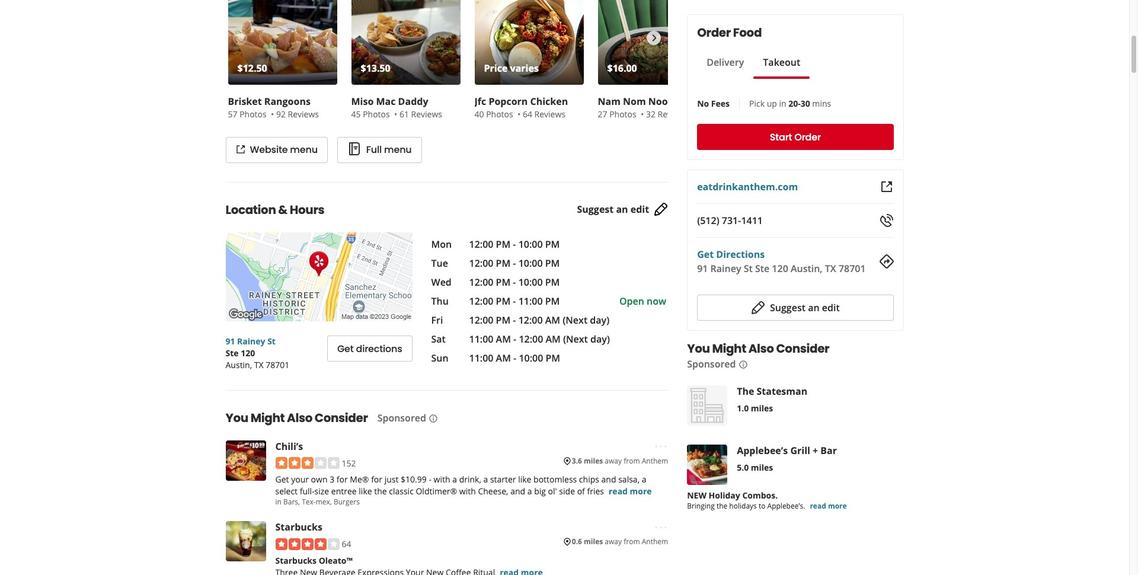 Task type: locate. For each thing, give the bounding box(es) containing it.
sponsored for 16 info v2 image
[[378, 412, 426, 425]]

jfc popcorn chicken image
[[475, 0, 584, 85]]

starbucks oleato™
[[275, 555, 353, 566]]

0 vertical spatial in
[[780, 98, 787, 109]]

4 reviews from the left
[[658, 109, 689, 120]]

1 horizontal spatial ste
[[755, 262, 770, 275]]

away right 0.6
[[605, 537, 622, 547]]

12:00 up the 12:00 pm - 11:00 pm
[[469, 276, 494, 289]]

ste
[[755, 262, 770, 275], [226, 348, 239, 359]]

to
[[759, 501, 766, 511]]

24 pencil v2 image
[[654, 202, 668, 217], [751, 301, 766, 315]]

applebee's grill + bar image
[[687, 445, 728, 485]]

0 vertical spatial 91
[[698, 262, 708, 275]]

1 horizontal spatial an
[[808, 301, 820, 314]]

website menu
[[250, 143, 318, 157]]

45
[[351, 109, 361, 120]]

tx inside 91 rainey st ste 120 austin, tx 78701
[[254, 359, 264, 371]]

sponsored left 16 info v2 image
[[378, 412, 426, 425]]

16 marker v2 image for chili's
[[563, 456, 572, 466]]

0 horizontal spatial menu
[[290, 143, 318, 157]]

0 vertical spatial might
[[712, 340, 747, 357]]

0 horizontal spatial read more link
[[609, 486, 652, 497]]

get left directions
[[337, 342, 354, 356]]

0 vertical spatial tx
[[825, 262, 837, 275]]

1 vertical spatial suggest an edit
[[770, 301, 840, 314]]

11:00 right sun
[[469, 352, 494, 365]]

0 vertical spatial more
[[630, 486, 652, 497]]

1 horizontal spatial might
[[712, 340, 747, 357]]

daddy
[[398, 95, 428, 108]]

1 photos from the left
[[240, 109, 267, 120]]

2 vertical spatial 12:00 pm - 10:00 pm
[[469, 276, 560, 289]]

0 vertical spatial and
[[602, 474, 616, 485]]

3 photos from the left
[[486, 109, 513, 120]]

10:00 for sun
[[519, 352, 543, 365]]

away
[[605, 456, 622, 466], [605, 537, 622, 547]]

2 horizontal spatial get
[[698, 248, 714, 261]]

1 vertical spatial 78701
[[266, 359, 290, 371]]

read more link right applebee's.
[[810, 501, 847, 511]]

like right the starter
[[518, 474, 532, 485]]

16 marker v2 image down 'side'
[[563, 537, 572, 547]]

consider
[[777, 340, 830, 357], [315, 410, 368, 426]]

1 vertical spatial tx
[[254, 359, 264, 371]]

austin, down 91 rainey st link
[[226, 359, 252, 371]]

0 horizontal spatial edit
[[631, 203, 649, 216]]

menu element
[[226, 0, 711, 163]]

the left holidays
[[717, 501, 728, 511]]

reviews down noodle
[[658, 109, 689, 120]]

reviews down rangoons
[[288, 109, 319, 120]]

0 vertical spatial read more link
[[609, 486, 652, 497]]

1 vertical spatial starbucks
[[275, 555, 317, 566]]

get up select
[[275, 474, 289, 485]]

3 12:00 pm - 10:00 pm from the top
[[469, 276, 560, 289]]

0.6
[[572, 537, 582, 547]]

1 vertical spatial 64
[[342, 538, 351, 550]]

0 vertical spatial 78701
[[839, 262, 866, 275]]

0 horizontal spatial 120
[[241, 348, 255, 359]]

starbucks down 4 star rating image
[[275, 555, 317, 566]]

from up salsa, on the right of the page
[[624, 456, 640, 466]]

16 info v2 image
[[429, 414, 438, 423]]

get for get your own 3 for me® for just $10.99 - with a drink, a starter like bottomless chips and salsa, a select full-size entree like the classic oldtimer® with cheese, and a big ol' side of fries
[[275, 474, 289, 485]]

2 (next from the top
[[563, 333, 588, 346]]

like
[[518, 474, 532, 485], [359, 486, 372, 497]]

order up delivery
[[698, 24, 731, 41]]

1 vertical spatial you might also consider
[[226, 410, 368, 426]]

1 horizontal spatial rainey
[[711, 262, 742, 275]]

miles down the applebee's at the right bottom
[[751, 462, 774, 473]]

1 horizontal spatial the
[[717, 501, 728, 511]]

austin, up suggest an edit 'button'
[[791, 262, 823, 275]]

1 vertical spatial away
[[605, 537, 622, 547]]

the inside new holiday combos. bringing the holidays to applebee's. read more
[[717, 501, 728, 511]]

reviews for miso mac daddy
[[411, 109, 442, 120]]

1 vertical spatial read
[[810, 501, 827, 511]]

11:00 up '12:00 pm - 12:00 am (next day)'
[[519, 295, 543, 308]]

you for 16 info v2 icon
[[687, 340, 710, 357]]

1 vertical spatial in
[[275, 497, 282, 507]]

nam nom noodle salad image
[[598, 0, 707, 85]]

consider for 16 info v2 image
[[315, 410, 368, 426]]

menu
[[290, 143, 318, 157], [384, 143, 412, 157]]

photos down nom
[[610, 109, 637, 120]]

0 horizontal spatial an
[[616, 203, 628, 216]]

2 16 marker v2 image from the top
[[563, 537, 572, 547]]

photos
[[240, 109, 267, 120], [363, 109, 390, 120], [486, 109, 513, 120], [610, 109, 637, 120]]

directions
[[356, 342, 402, 356]]

12:00 right mon
[[469, 238, 494, 251]]

(512)
[[698, 214, 720, 227]]

bar
[[821, 444, 837, 457]]

0 horizontal spatial 91
[[226, 336, 235, 347]]

st
[[744, 262, 753, 275], [268, 336, 276, 347]]

an inside "link"
[[616, 203, 628, 216]]

0 vertical spatial edit
[[631, 203, 649, 216]]

- for sat
[[514, 333, 517, 346]]

starbucks for starbucks
[[275, 521, 323, 534]]

miles right 1.0
[[751, 403, 774, 414]]

1 vertical spatial 120
[[241, 348, 255, 359]]

for left just
[[371, 474, 383, 485]]

photos inside miso mac daddy 45 photos
[[363, 109, 390, 120]]

11:00 up 11:00 am - 10:00 pm
[[469, 333, 494, 346]]

0 horizontal spatial austin,
[[226, 359, 252, 371]]

tx down 91 rainey st link
[[254, 359, 264, 371]]

with down drink,
[[460, 486, 476, 497]]

get down (512)
[[698, 248, 714, 261]]

0 vertical spatial st
[[744, 262, 753, 275]]

starbucks
[[275, 521, 323, 534], [275, 555, 317, 566]]

1 12:00 pm - 10:00 pm from the top
[[469, 238, 560, 251]]

order right start
[[795, 130, 821, 144]]

you might also consider up chili's link
[[226, 410, 368, 426]]

bottomless
[[534, 474, 577, 485]]

with up oldtimer®
[[434, 474, 450, 485]]

12:00 down the 12:00 pm - 11:00 pm
[[469, 314, 494, 327]]

0 vertical spatial day)
[[590, 314, 610, 327]]

in right up
[[780, 98, 787, 109]]

2 vertical spatial 11:00
[[469, 352, 494, 365]]

(next down '12:00 pm - 12:00 am (next day)'
[[563, 333, 588, 346]]

11:00 am - 12:00 am (next day)
[[469, 333, 610, 346]]

0 horizontal spatial rainey
[[237, 336, 265, 347]]

1 horizontal spatial 78701
[[839, 262, 866, 275]]

16 marker v2 image up bottomless
[[563, 456, 572, 466]]

the down just
[[374, 486, 387, 497]]

now
[[647, 295, 667, 308]]

61 reviews
[[400, 109, 442, 120]]

1 (next from the top
[[563, 314, 588, 327]]

and down the starter
[[511, 486, 526, 497]]

0 horizontal spatial with
[[434, 474, 450, 485]]

- for thu
[[513, 295, 516, 308]]

sponsored
[[687, 358, 736, 371], [378, 412, 426, 425]]

12:00 pm - 10:00 pm for mon
[[469, 238, 560, 251]]

get inside get directions 91 rainey st ste 120 austin, tx 78701
[[698, 248, 714, 261]]

day) for 11:00 am - 12:00 am (next day)
[[591, 333, 610, 346]]

0 vertical spatial 64
[[523, 109, 532, 120]]

an
[[616, 203, 628, 216], [808, 301, 820, 314]]

0 vertical spatial suggest
[[577, 203, 614, 216]]

0 vertical spatial ste
[[755, 262, 770, 275]]

12:00 pm - 11:00 pm
[[469, 295, 560, 308]]

1 horizontal spatial order
[[795, 130, 821, 144]]

combos.
[[743, 490, 778, 501]]

more
[[630, 486, 652, 497], [828, 501, 847, 511]]

1 horizontal spatial like
[[518, 474, 532, 485]]

you might also consider for 16 info v2 icon
[[687, 340, 830, 357]]

0 horizontal spatial you
[[226, 410, 248, 426]]

0 horizontal spatial ste
[[226, 348, 239, 359]]

91
[[698, 262, 708, 275], [226, 336, 235, 347]]

tx up suggest an edit 'button'
[[825, 262, 837, 275]]

120 inside 91 rainey st ste 120 austin, tx 78701
[[241, 348, 255, 359]]

1 away from the top
[[605, 456, 622, 466]]

24 pencil v2 image left (512)
[[654, 202, 668, 217]]

the statesman link
[[737, 385, 808, 398]]

read down salsa, on the right of the page
[[609, 486, 628, 497]]

from down 'read more'
[[624, 537, 640, 547]]

12:00 for mon
[[469, 238, 494, 251]]

eatdrinkanthem.com link
[[698, 180, 798, 193]]

12:00 pm - 10:00 pm
[[469, 238, 560, 251], [469, 257, 560, 270], [469, 276, 560, 289]]

0 vertical spatial the
[[374, 486, 387, 497]]

an inside 'button'
[[808, 301, 820, 314]]

0 vertical spatial starbucks
[[275, 521, 323, 534]]

no fees
[[698, 98, 730, 109]]

4 star rating image
[[275, 538, 340, 550]]

anthem
[[642, 456, 668, 466], [642, 537, 668, 547]]

in left bars,
[[275, 497, 282, 507]]

1 horizontal spatial tx
[[825, 262, 837, 275]]

92 reviews
[[276, 109, 319, 120]]

4 photos from the left
[[610, 109, 637, 120]]

1 horizontal spatial with
[[460, 486, 476, 497]]

0 vertical spatial order
[[698, 24, 731, 41]]

0 vertical spatial 24 pencil v2 image
[[654, 202, 668, 217]]

2 vertical spatial get
[[275, 474, 289, 485]]

sun
[[431, 352, 449, 365]]

64 inside menu element
[[523, 109, 532, 120]]

also up chili's link
[[287, 410, 313, 426]]

you might also consider for 16 info v2 image
[[226, 410, 368, 426]]

1 vertical spatial also
[[287, 410, 313, 426]]

st inside 91 rainey st ste 120 austin, tx 78701
[[268, 336, 276, 347]]

1 starbucks from the top
[[275, 521, 323, 534]]

1 horizontal spatial 24 pencil v2 image
[[751, 301, 766, 315]]

0 vertical spatial rainey
[[711, 262, 742, 275]]

read more link
[[609, 486, 652, 497], [810, 501, 847, 511]]

reviews down daddy at the left of page
[[411, 109, 442, 120]]

+
[[813, 444, 819, 457]]

more down salsa, on the right of the page
[[630, 486, 652, 497]]

menu for full menu
[[384, 143, 412, 157]]

0 vertical spatial get
[[698, 248, 714, 261]]

1 horizontal spatial read
[[810, 501, 827, 511]]

120 up suggest an edit 'button'
[[772, 262, 789, 275]]

11:00 am - 10:00 pm
[[469, 352, 560, 365]]

0 vertical spatial also
[[749, 340, 774, 357]]

1 vertical spatial ste
[[226, 348, 239, 359]]

entree
[[331, 486, 357, 497]]

get for get directions 91 rainey st ste 120 austin, tx 78701
[[698, 248, 714, 261]]

16 marker v2 image for starbucks
[[563, 537, 572, 547]]

anthem down 24 more v2 image
[[642, 537, 668, 547]]

1 horizontal spatial austin,
[[791, 262, 823, 275]]

you might also consider up 16 info v2 icon
[[687, 340, 830, 357]]

more inside new holiday combos. bringing the holidays to applebee's. read more
[[828, 501, 847, 511]]

for right 3
[[337, 474, 348, 485]]

1 vertical spatial with
[[460, 486, 476, 497]]

no
[[698, 98, 709, 109]]

applebee's grill + bar 5.0 miles
[[737, 444, 837, 473]]

from for starbucks
[[624, 537, 640, 547]]

$10.99
[[401, 474, 427, 485]]

- inside get your own 3 for me® for just $10.99 - with a drink, a starter like bottomless chips and salsa, a select full-size entree like the classic oldtimer® with cheese, and a big ol' side of fries
[[429, 474, 432, 485]]

1 menu from the left
[[290, 143, 318, 157]]

start order button
[[698, 124, 894, 150]]

tx
[[825, 262, 837, 275], [254, 359, 264, 371]]

3 reviews from the left
[[535, 109, 566, 120]]

mac
[[376, 95, 396, 108]]

read right applebee's.
[[810, 501, 827, 511]]

3
[[330, 474, 335, 485]]

1 horizontal spatial you might also consider
[[687, 340, 830, 357]]

1 horizontal spatial suggest
[[770, 301, 806, 314]]

might up chili's link
[[251, 410, 285, 426]]

120 down 91 rainey st link
[[241, 348, 255, 359]]

your
[[291, 474, 309, 485]]

1 horizontal spatial get
[[337, 342, 354, 356]]

64 up the oleato™
[[342, 538, 351, 550]]

78701 inside get directions 91 rainey st ste 120 austin, tx 78701
[[839, 262, 866, 275]]

sponsored left 16 info v2 icon
[[687, 358, 736, 371]]

0 vertical spatial suggest an edit
[[577, 203, 649, 216]]

78701 down 91 rainey st link
[[266, 359, 290, 371]]

731-
[[722, 214, 742, 227]]

noodle
[[649, 95, 683, 108]]

0 vertical spatial 16 marker v2 image
[[563, 456, 572, 466]]

64
[[523, 109, 532, 120], [342, 538, 351, 550]]

0 horizontal spatial like
[[359, 486, 372, 497]]

1 vertical spatial consider
[[315, 410, 368, 426]]

1 reviews from the left
[[288, 109, 319, 120]]

anthem down 24 more v2 icon
[[642, 456, 668, 466]]

the statesman 1.0 miles
[[737, 385, 808, 414]]

consider up 152
[[315, 410, 368, 426]]

thu
[[431, 295, 449, 308]]

(next for 11:00 am - 12:00 am (next day)
[[563, 333, 588, 346]]

1 vertical spatial sponsored
[[378, 412, 426, 425]]

from
[[624, 456, 640, 466], [624, 537, 640, 547]]

miso mac daddy 45 photos
[[351, 95, 428, 120]]

0 horizontal spatial might
[[251, 410, 285, 426]]

(512) 731-1411
[[698, 214, 763, 227]]

might up 16 info v2 icon
[[712, 340, 747, 357]]

- for wed
[[513, 276, 516, 289]]

1 vertical spatial more
[[828, 501, 847, 511]]

also for 16 info v2 image
[[287, 410, 313, 426]]

away for chili's
[[605, 456, 622, 466]]

24 phone v2 image
[[880, 213, 894, 228]]

2 menu from the left
[[384, 143, 412, 157]]

a left drink,
[[453, 474, 457, 485]]

like down me®
[[359, 486, 372, 497]]

a left big on the left of the page
[[528, 486, 532, 497]]

tex-
[[302, 497, 316, 507]]

0 horizontal spatial 24 pencil v2 image
[[654, 202, 668, 217]]

chili's image
[[226, 441, 266, 481]]

32 reviews
[[646, 109, 689, 120]]

1 vertical spatial read more link
[[810, 501, 847, 511]]

photos down mac
[[363, 109, 390, 120]]

reviews down chicken
[[535, 109, 566, 120]]

starbucks up 4 star rating image
[[275, 521, 323, 534]]

0 horizontal spatial 78701
[[266, 359, 290, 371]]

ste down 91 rainey st link
[[226, 348, 239, 359]]

tue
[[431, 257, 448, 270]]

0 horizontal spatial you might also consider
[[226, 410, 368, 426]]

1 vertical spatial get
[[337, 342, 354, 356]]

size
[[315, 486, 329, 497]]

16 external link v2 image
[[236, 145, 245, 154]]

get inside get your own 3 for me® for just $10.99 - with a drink, a starter like bottomless chips and salsa, a select full-size entree like the classic oldtimer® with cheese, and a big ol' side of fries
[[275, 474, 289, 485]]

0 horizontal spatial st
[[268, 336, 276, 347]]

1 anthem from the top
[[642, 456, 668, 466]]

0.6 miles away from anthem
[[572, 537, 668, 547]]

tab list
[[698, 55, 810, 79]]

- for tue
[[513, 257, 516, 270]]

miso
[[351, 95, 374, 108]]

more right applebee's.
[[828, 501, 847, 511]]

12:00 up 11:00 am - 12:00 am (next day)
[[519, 314, 543, 327]]

photos down brisket
[[240, 109, 267, 120]]

directions
[[717, 248, 765, 261]]

menu for website menu
[[290, 143, 318, 157]]

and up fries
[[602, 474, 616, 485]]

2 from from the top
[[624, 537, 640, 547]]

from for chili's
[[624, 456, 640, 466]]

1 vertical spatial (next
[[563, 333, 588, 346]]

1 16 marker v2 image from the top
[[563, 456, 572, 466]]

photos down popcorn
[[486, 109, 513, 120]]

0 horizontal spatial suggest
[[577, 203, 614, 216]]

91 inside 91 rainey st ste 120 austin, tx 78701
[[226, 336, 235, 347]]

2 12:00 pm - 10:00 pm from the top
[[469, 257, 560, 270]]

12:00
[[469, 238, 494, 251], [469, 257, 494, 270], [469, 276, 494, 289], [469, 295, 494, 308], [469, 314, 494, 327], [519, 314, 543, 327], [519, 333, 543, 346]]

16 info v2 image
[[739, 360, 748, 369]]

$13.50
[[361, 62, 391, 75]]

a
[[453, 474, 457, 485], [484, 474, 488, 485], [642, 474, 647, 485], [528, 486, 532, 497]]

1 horizontal spatial for
[[371, 474, 383, 485]]

also
[[749, 340, 774, 357], [287, 410, 313, 426]]

24 more v2 image
[[654, 440, 668, 454]]

might for 16 info v2 image
[[251, 410, 285, 426]]

2 away from the top
[[605, 537, 622, 547]]

1 vertical spatial st
[[268, 336, 276, 347]]

0 vertical spatial 120
[[772, 262, 789, 275]]

suggest
[[577, 203, 614, 216], [770, 301, 806, 314]]

brisket rangoons 57 photos
[[228, 95, 311, 120]]

64 down popcorn
[[523, 109, 532, 120]]

24 pencil v2 image down get directions 91 rainey st ste 120 austin, tx 78701
[[751, 301, 766, 315]]

1 vertical spatial austin,
[[226, 359, 252, 371]]

ste inside get directions 91 rainey st ste 120 austin, tx 78701
[[755, 262, 770, 275]]

menu inside website menu "link"
[[290, 143, 318, 157]]

next image
[[648, 31, 661, 45]]

also for 16 info v2 icon
[[749, 340, 774, 357]]

order inside button
[[795, 130, 821, 144]]

new
[[687, 490, 707, 501]]

2 anthem from the top
[[642, 537, 668, 547]]

0 vertical spatial anthem
[[642, 456, 668, 466]]

1 horizontal spatial 64
[[523, 109, 532, 120]]

-
[[513, 238, 516, 251], [513, 257, 516, 270], [513, 276, 516, 289], [513, 295, 516, 308], [513, 314, 516, 327], [514, 333, 517, 346], [514, 352, 517, 365], [429, 474, 432, 485]]

away up salsa, on the right of the page
[[605, 456, 622, 466]]

brisket rangoons image
[[228, 0, 337, 85]]

menu right website
[[290, 143, 318, 157]]

1 vertical spatial 12:00 pm - 10:00 pm
[[469, 257, 560, 270]]

open now
[[620, 295, 667, 308]]

am
[[545, 314, 560, 327], [496, 333, 511, 346], [546, 333, 561, 346], [496, 352, 511, 365]]

pm
[[496, 238, 511, 251], [545, 238, 560, 251], [496, 257, 511, 270], [545, 257, 560, 270], [496, 276, 511, 289], [545, 276, 560, 289], [496, 295, 511, 308], [545, 295, 560, 308], [496, 314, 511, 327], [546, 352, 560, 365]]

ste down directions
[[755, 262, 770, 275]]

24 pencil v2 image inside location & hours element
[[654, 202, 668, 217]]

12:00 right the tue
[[469, 257, 494, 270]]

you up chili's image
[[226, 410, 248, 426]]

78701 left "24 directions v2" icon
[[839, 262, 866, 275]]

rainey inside 91 rainey st ste 120 austin, tx 78701
[[237, 336, 265, 347]]

wed
[[431, 276, 452, 289]]

1 vertical spatial 16 marker v2 image
[[563, 537, 572, 547]]

1 for from the left
[[337, 474, 348, 485]]

2 reviews from the left
[[411, 109, 442, 120]]

you up the statesman image
[[687, 340, 710, 357]]

price
[[484, 62, 508, 75]]

read inside new holiday combos. bringing the holidays to applebee's. read more
[[810, 501, 827, 511]]

2 photos from the left
[[363, 109, 390, 120]]

1 horizontal spatial sponsored
[[687, 358, 736, 371]]

0 horizontal spatial sponsored
[[378, 412, 426, 425]]

0 vertical spatial 12:00 pm - 10:00 pm
[[469, 238, 560, 251]]

1 vertical spatial edit
[[822, 301, 840, 314]]

0 horizontal spatial consider
[[315, 410, 368, 426]]

1 horizontal spatial read more link
[[810, 501, 847, 511]]

12:00 right thu
[[469, 295, 494, 308]]

read more link down salsa, on the right of the page
[[609, 486, 652, 497]]

1 from from the top
[[624, 456, 640, 466]]

get inside get directions link
[[337, 342, 354, 356]]

rangoons
[[264, 95, 311, 108]]

0 horizontal spatial in
[[275, 497, 282, 507]]

consider down suggest an edit 'button'
[[777, 340, 830, 357]]

rainey
[[711, 262, 742, 275], [237, 336, 265, 347]]

menu right full at the left top of the page
[[384, 143, 412, 157]]

(next up 11:00 am - 12:00 am (next day)
[[563, 314, 588, 327]]

miles right 3.6
[[584, 456, 603, 466]]

0 horizontal spatial the
[[374, 486, 387, 497]]

2 starbucks from the top
[[275, 555, 317, 566]]

0 horizontal spatial suggest an edit
[[577, 203, 649, 216]]

16 marker v2 image
[[563, 456, 572, 466], [563, 537, 572, 547]]

also up the statesman link
[[749, 340, 774, 357]]

menu inside 'full menu' link
[[384, 143, 412, 157]]



Task type: vqa. For each thing, say whether or not it's contained in the screenshot.


Task type: describe. For each thing, give the bounding box(es) containing it.
might for 16 info v2 icon
[[712, 340, 747, 357]]

12:00 for wed
[[469, 276, 494, 289]]

oleato™
[[319, 555, 353, 566]]

27
[[598, 109, 608, 120]]

new holiday combos. bringing the holidays to applebee's. read more
[[687, 490, 847, 511]]

rainey inside get directions 91 rainey st ste 120 austin, tx 78701
[[711, 262, 742, 275]]

0 horizontal spatial and
[[511, 486, 526, 497]]

ste inside 91 rainey st ste 120 austin, tx 78701
[[226, 348, 239, 359]]

suggest an edit button
[[698, 295, 894, 321]]

hours
[[290, 202, 325, 218]]

3.6 miles away from anthem
[[572, 456, 668, 466]]

popcorn
[[489, 95, 528, 108]]

chicken
[[530, 95, 568, 108]]

2 for from the left
[[371, 474, 383, 485]]

5.0
[[737, 462, 749, 473]]

12:00 for thu
[[469, 295, 494, 308]]

photos inside nam nom noodle salad 27 photos
[[610, 109, 637, 120]]

0 vertical spatial read
[[609, 486, 628, 497]]

sponsored for 16 info v2 icon
[[687, 358, 736, 371]]

tx inside get directions 91 rainey st ste 120 austin, tx 78701
[[825, 262, 837, 275]]

photos inside jfc popcorn chicken 40 photos
[[486, 109, 513, 120]]

10:00 for mon
[[519, 238, 543, 251]]

78701 inside 91 rainey st ste 120 austin, tx 78701
[[266, 359, 290, 371]]

61
[[400, 109, 409, 120]]

st inside get directions 91 rainey st ste 120 austin, tx 78701
[[744, 262, 753, 275]]

takeout
[[763, 56, 801, 69]]

salsa,
[[619, 474, 640, 485]]

a up cheese,
[[484, 474, 488, 485]]

get for get directions
[[337, 342, 354, 356]]

get directions link
[[698, 248, 765, 261]]

1.0
[[737, 403, 749, 414]]

get directions
[[337, 342, 402, 356]]

suggest inside "link"
[[577, 203, 614, 216]]

bringing
[[687, 501, 715, 511]]

previous image
[[233, 31, 246, 45]]

miles inside applebee's grill + bar 5.0 miles
[[751, 462, 774, 473]]

24 directions v2 image
[[880, 254, 894, 269]]

12:00 down '12:00 pm - 12:00 am (next day)'
[[519, 333, 543, 346]]

anthem for chili's
[[642, 456, 668, 466]]

miso mac daddy image
[[351, 0, 460, 85]]

miles right 0.6
[[584, 537, 603, 547]]

applebee's.
[[768, 501, 806, 511]]

website menu link
[[226, 137, 328, 163]]

fries
[[587, 486, 604, 497]]

am down 11:00 am - 12:00 am (next day)
[[496, 352, 511, 365]]

open
[[620, 295, 645, 308]]

12:00 for tue
[[469, 257, 494, 270]]

tab list containing delivery
[[698, 55, 810, 79]]

mins
[[813, 98, 832, 109]]

64 reviews
[[523, 109, 566, 120]]

am up 11:00 am - 10:00 pm
[[496, 333, 511, 346]]

mex,
[[316, 497, 332, 507]]

starbucks image
[[226, 522, 266, 562]]

drink,
[[459, 474, 481, 485]]

chili's link
[[275, 440, 303, 453]]

food
[[733, 24, 762, 41]]

reviews for brisket rangoons
[[288, 109, 319, 120]]

website
[[250, 143, 288, 157]]

the statesman image
[[687, 385, 728, 426]]

full menu
[[366, 143, 412, 157]]

varies
[[510, 62, 539, 75]]

(next for 12:00 pm - 12:00 am (next day)
[[563, 314, 588, 327]]

10:00 for tue
[[519, 257, 543, 270]]

austin, inside get directions 91 rainey st ste 120 austin, tx 78701
[[791, 262, 823, 275]]

you for 16 info v2 image
[[226, 410, 248, 426]]

152
[[342, 458, 356, 469]]

austin, inside 91 rainey st ste 120 austin, tx 78701
[[226, 359, 252, 371]]

40
[[475, 109, 484, 120]]

location & hours element
[[207, 182, 695, 371]]

- for mon
[[513, 238, 516, 251]]

- for sun
[[514, 352, 517, 365]]

11:00 for 10:00
[[469, 352, 494, 365]]

- for fri
[[513, 314, 516, 327]]

start order
[[770, 130, 821, 144]]

side
[[559, 486, 575, 497]]

holidays
[[730, 501, 757, 511]]

0 vertical spatial like
[[518, 474, 532, 485]]

nom
[[623, 95, 646, 108]]

photos inside brisket rangoons 57 photos
[[240, 109, 267, 120]]

chili's
[[275, 440, 303, 453]]

pick up in 20-30 mins
[[750, 98, 832, 109]]

am up 11:00 am - 12:00 am (next day)
[[545, 314, 560, 327]]

1 vertical spatial like
[[359, 486, 372, 497]]

anthem for starbucks
[[642, 537, 668, 547]]

full menu link
[[337, 137, 422, 163]]

consider for 16 info v2 icon
[[777, 340, 830, 357]]

reviews for jfc popcorn chicken
[[535, 109, 566, 120]]

edit inside 'button'
[[822, 301, 840, 314]]

starbucks link
[[275, 521, 323, 534]]

mon
[[431, 238, 452, 251]]

get directions 91 rainey st ste 120 austin, tx 78701
[[698, 248, 866, 275]]

statesman
[[757, 385, 808, 398]]

32
[[646, 109, 656, 120]]

order food
[[698, 24, 762, 41]]

away for starbucks
[[605, 537, 622, 547]]

120 inside get directions 91 rainey st ste 120 austin, tx 78701
[[772, 262, 789, 275]]

map image
[[226, 232, 412, 321]]

applebee's
[[737, 444, 788, 457]]

0 vertical spatial with
[[434, 474, 450, 485]]

suggest an edit inside "link"
[[577, 203, 649, 216]]

0 horizontal spatial more
[[630, 486, 652, 497]]

57
[[228, 109, 238, 120]]

miles inside the statesman 1.0 miles
[[751, 403, 774, 414]]

grill
[[791, 444, 811, 457]]

3.6
[[572, 456, 582, 466]]

12:00 pm - 10:00 pm for wed
[[469, 276, 560, 289]]

suggest inside 'button'
[[770, 301, 806, 314]]

starbucks for starbucks oleato™
[[275, 555, 317, 566]]

own
[[311, 474, 328, 485]]

24 menu v2 image
[[347, 142, 362, 156]]

91 inside get directions 91 rainey st ste 120 austin, tx 78701
[[698, 262, 708, 275]]

10:00 for wed
[[519, 276, 543, 289]]

64 for 64 reviews
[[523, 109, 532, 120]]

burgers
[[334, 497, 360, 507]]

reviews for nam nom noodle salad
[[658, 109, 689, 120]]

12:00 pm - 10:00 pm for tue
[[469, 257, 560, 270]]

nam nom noodle salad 27 photos
[[598, 95, 711, 120]]

get directions link
[[327, 336, 412, 362]]

24 more v2 image
[[654, 521, 668, 535]]

am down '12:00 pm - 12:00 am (next day)'
[[546, 333, 561, 346]]

edit inside "link"
[[631, 203, 649, 216]]

cheese,
[[478, 486, 509, 497]]

big
[[534, 486, 546, 497]]

suggest an edit inside 'button'
[[770, 301, 840, 314]]

24 external link v2 image
[[880, 180, 894, 194]]

fees
[[712, 98, 730, 109]]

full-
[[300, 486, 315, 497]]

jfc
[[475, 95, 486, 108]]

fri
[[431, 314, 443, 327]]

brisket
[[228, 95, 262, 108]]

24 pencil v2 image inside suggest an edit 'button'
[[751, 301, 766, 315]]

a right salsa, on the right of the page
[[642, 474, 647, 485]]

30
[[801, 98, 811, 109]]

11:00 for 12:00
[[469, 333, 494, 346]]

read more
[[609, 486, 652, 497]]

64 for 64
[[342, 538, 351, 550]]

92
[[276, 109, 286, 120]]

pick
[[750, 98, 765, 109]]

eatdrinkanthem.com
[[698, 180, 798, 193]]

12:00 for fri
[[469, 314, 494, 327]]

0 horizontal spatial order
[[698, 24, 731, 41]]

day) for 12:00 pm - 12:00 am (next day)
[[590, 314, 610, 327]]

0 vertical spatial 11:00
[[519, 295, 543, 308]]

takeout tab panel
[[698, 79, 810, 84]]

3 star rating image
[[275, 457, 340, 469]]

91 rainey st link
[[226, 336, 276, 347]]

the inside get your own 3 for me® for just $10.99 - with a drink, a starter like bottomless chips and salsa, a select full-size entree like the classic oldtimer® with cheese, and a big ol' side of fries
[[374, 486, 387, 497]]



